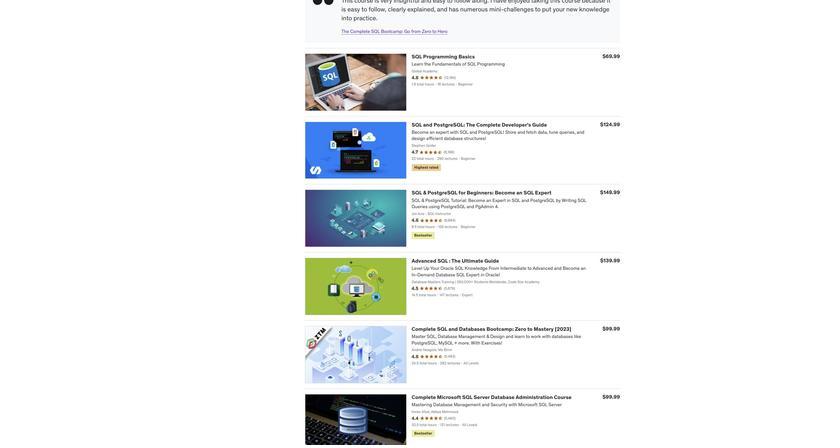 Task type: vqa. For each thing, say whether or not it's contained in the screenshot.
second $99.99 from the bottom of the page
yes



Task type: locate. For each thing, give the bounding box(es) containing it.
the for sql and postgresql: the complete developer's guide
[[466, 121, 475, 128]]

insightful
[[394, 0, 420, 4]]

1 vertical spatial is
[[341, 5, 346, 13]]

new
[[566, 5, 578, 13]]

0 vertical spatial zero
[[422, 28, 431, 34]]

ultimate
[[462, 258, 483, 264]]

guide
[[532, 121, 547, 128], [484, 258, 499, 264]]

0 horizontal spatial guide
[[484, 258, 499, 264]]

expert
[[535, 190, 552, 196]]

postgresql:
[[434, 121, 465, 128]]

1 horizontal spatial course
[[562, 0, 581, 4]]

and left postgresql:
[[423, 121, 432, 128]]

is
[[375, 0, 379, 4], [341, 5, 346, 13]]

$99.99 for complete sql and databases bootcamp: zero to mastery [2023]
[[603, 326, 620, 332]]

sql left postgresql:
[[412, 121, 422, 128]]

your
[[553, 5, 565, 13]]

the down into
[[341, 28, 349, 34]]

complete sql and databases bootcamp: zero to mastery [2023] link
[[412, 326, 571, 333]]

advanced sql : the ultimate guide
[[412, 258, 499, 264]]

developer's
[[502, 121, 531, 128]]

hero
[[438, 28, 448, 34]]

to
[[447, 0, 453, 4], [362, 5, 367, 13], [535, 5, 541, 13], [432, 28, 437, 34], [527, 326, 533, 333]]

zero
[[422, 28, 431, 34], [515, 326, 526, 333]]

is up follow,
[[375, 0, 379, 4]]

and left has
[[437, 5, 447, 13]]

sql left server
[[462, 394, 473, 401]]

2 course from the left
[[562, 0, 581, 4]]

easy
[[433, 0, 446, 4], [347, 5, 360, 13]]

0 vertical spatial guide
[[532, 121, 547, 128]]

database
[[491, 394, 515, 401]]

1 horizontal spatial easy
[[433, 0, 446, 4]]

2 $99.99 from the top
[[603, 394, 620, 400]]

2 horizontal spatial the
[[466, 121, 475, 128]]

guide right ultimate
[[484, 258, 499, 264]]

1 vertical spatial bootcamp:
[[487, 326, 514, 333]]

course up follow,
[[354, 0, 373, 4]]

0 vertical spatial the
[[341, 28, 349, 34]]

sql right an
[[524, 190, 534, 196]]

the for advanced sql : the ultimate guide
[[451, 258, 461, 264]]

easy up explained,
[[433, 0, 446, 4]]

sql & postgresql for beginners: become an sql expert
[[412, 190, 552, 196]]

bootcamp: left go on the top of the page
[[381, 28, 403, 34]]

has
[[449, 5, 459, 13]]

sql and postgresql: the complete developer's guide link
[[412, 121, 547, 128]]

numerous
[[460, 5, 488, 13]]

complete
[[350, 28, 370, 34], [476, 121, 501, 128], [412, 326, 436, 333], [412, 394, 436, 401]]

the
[[341, 28, 349, 34], [466, 121, 475, 128], [451, 258, 461, 264]]

clearly
[[388, 5, 406, 13]]

become
[[495, 190, 515, 196]]

the right postgresql:
[[466, 121, 475, 128]]

it
[[607, 0, 611, 4]]

course
[[354, 0, 373, 4], [562, 0, 581, 4]]

to up practice.
[[362, 5, 367, 13]]

guide right developer's
[[532, 121, 547, 128]]

course
[[554, 394, 572, 401]]

easy down this
[[347, 5, 360, 13]]

this
[[550, 0, 560, 4]]

bootcamp: right databases
[[487, 326, 514, 333]]

course up "new"
[[562, 0, 581, 4]]

0 vertical spatial $99.99
[[603, 326, 620, 332]]

is down this
[[341, 5, 346, 13]]

$99.99
[[603, 326, 620, 332], [603, 394, 620, 400]]

0 vertical spatial bootcamp:
[[381, 28, 403, 34]]

the right :
[[451, 258, 461, 264]]

and
[[421, 0, 431, 4], [437, 5, 447, 13], [423, 121, 432, 128], [449, 326, 458, 333]]

complete microsoft sql server database administration course link
[[412, 394, 572, 401]]

practice.
[[354, 14, 378, 22]]

to up has
[[447, 0, 453, 4]]

and left databases
[[449, 326, 458, 333]]

0 horizontal spatial course
[[354, 0, 373, 4]]

1 course from the left
[[354, 0, 373, 4]]

1 vertical spatial zero
[[515, 326, 526, 333]]

along.
[[472, 0, 489, 4]]

2 vertical spatial the
[[451, 258, 461, 264]]

i
[[490, 0, 492, 4]]

complete sql and databases bootcamp: zero to mastery [2023]
[[412, 326, 571, 333]]

1 $99.99 from the top
[[603, 326, 620, 332]]

1 vertical spatial the
[[466, 121, 475, 128]]

0 vertical spatial is
[[375, 0, 379, 4]]

0 horizontal spatial is
[[341, 5, 346, 13]]

1 vertical spatial guide
[[484, 258, 499, 264]]

0 horizontal spatial the
[[341, 28, 349, 34]]

1 vertical spatial $99.99
[[603, 394, 620, 400]]

sql left programming
[[412, 53, 422, 60]]

bootcamp:
[[381, 28, 403, 34], [487, 326, 514, 333]]

explained,
[[407, 5, 436, 13]]

server
[[474, 394, 490, 401]]

because
[[582, 0, 605, 4]]

zero right from
[[422, 28, 431, 34]]

sql & postgresql for beginners: become an sql expert link
[[412, 190, 552, 196]]

sql programming basics link
[[412, 53, 475, 60]]

to down taking at the right
[[535, 5, 541, 13]]

sql left :
[[438, 258, 448, 264]]

sql
[[371, 28, 380, 34], [412, 53, 422, 60], [412, 121, 422, 128], [412, 190, 422, 196], [524, 190, 534, 196], [438, 258, 448, 264], [437, 326, 447, 333], [462, 394, 473, 401]]

mini-
[[489, 5, 504, 13]]

1 vertical spatial easy
[[347, 5, 360, 13]]

1 horizontal spatial the
[[451, 258, 461, 264]]

zero left mastery
[[515, 326, 526, 333]]



Task type: describe. For each thing, give the bounding box(es) containing it.
basics
[[459, 53, 475, 60]]

knowledge
[[579, 5, 610, 13]]

0 horizontal spatial zero
[[422, 28, 431, 34]]

to left mastery
[[527, 326, 533, 333]]

$139.99
[[600, 257, 620, 264]]

1 horizontal spatial is
[[375, 0, 379, 4]]

1 horizontal spatial zero
[[515, 326, 526, 333]]

advanced
[[412, 258, 436, 264]]

postgresql
[[428, 190, 457, 196]]

[2023]
[[555, 326, 571, 333]]

1 horizontal spatial bootcamp:
[[487, 326, 514, 333]]

$69.99
[[603, 53, 620, 59]]

beginners:
[[467, 190, 494, 196]]

:
[[449, 258, 450, 264]]

microsoft
[[437, 394, 461, 401]]

&
[[423, 190, 427, 196]]

0 horizontal spatial bootcamp:
[[381, 28, 403, 34]]

follow
[[454, 0, 471, 4]]

sql left databases
[[437, 326, 447, 333]]

this
[[341, 0, 353, 4]]

for
[[459, 190, 466, 196]]

put
[[542, 5, 551, 13]]

1 horizontal spatial guide
[[532, 121, 547, 128]]

programming
[[423, 53, 457, 60]]

challenges
[[504, 5, 534, 13]]

follow,
[[369, 5, 386, 13]]

sql down practice.
[[371, 28, 380, 34]]

into
[[341, 14, 352, 22]]

complete microsoft sql server database administration course
[[412, 394, 572, 401]]

the complete sql bootcamp: go from zero to hero link
[[341, 28, 448, 34]]

to left hero
[[432, 28, 437, 34]]

very
[[381, 0, 392, 4]]

mastery
[[534, 326, 554, 333]]

$99.99 for complete microsoft sql server database administration course
[[603, 394, 620, 400]]

advanced sql : the ultimate guide link
[[412, 258, 499, 264]]

$124.99
[[600, 121, 620, 128]]

0 vertical spatial easy
[[433, 0, 446, 4]]

go
[[404, 28, 410, 34]]

0 horizontal spatial easy
[[347, 5, 360, 13]]

from
[[411, 28, 421, 34]]

sql and postgresql: the complete developer's guide
[[412, 121, 547, 128]]

the complete sql bootcamp: go from zero to hero
[[341, 28, 448, 34]]

$149.99
[[600, 189, 620, 196]]

an
[[516, 190, 523, 196]]

enjoyed
[[508, 0, 530, 4]]

sql left &
[[412, 190, 422, 196]]

administration
[[516, 394, 553, 401]]

this course is very insightful and easy to follow along. i have enjoyed taking this course because it is easy to follow, clearly explained, and has numerous mini-challenges to put your new knowledge into practice.
[[341, 0, 611, 22]]

taking
[[531, 0, 549, 4]]

and up explained,
[[421, 0, 431, 4]]

sql programming basics
[[412, 53, 475, 60]]

databases
[[459, 326, 485, 333]]

have
[[494, 0, 507, 4]]



